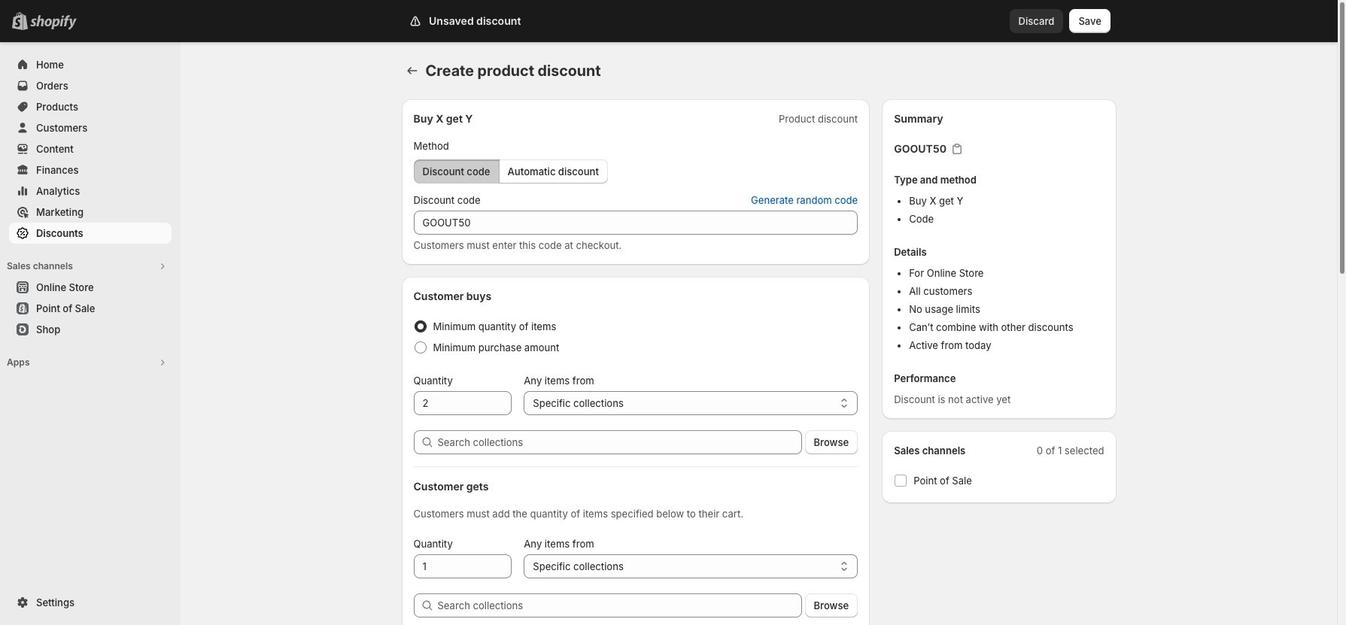 Task type: describe. For each thing, give the bounding box(es) containing it.
1 search collections text field from the top
[[438, 431, 802, 455]]



Task type: vqa. For each thing, say whether or not it's contained in the screenshot.
the bottommost Search collections Text Box
yes



Task type: locate. For each thing, give the bounding box(es) containing it.
Search collections text field
[[438, 431, 802, 455], [438, 594, 802, 618]]

None text field
[[414, 211, 858, 235], [414, 391, 512, 416], [414, 555, 512, 579], [414, 211, 858, 235], [414, 391, 512, 416], [414, 555, 512, 579]]

0 vertical spatial search collections text field
[[438, 431, 802, 455]]

1 vertical spatial search collections text field
[[438, 594, 802, 618]]

shopify image
[[30, 15, 77, 30]]

2 search collections text field from the top
[[438, 594, 802, 618]]



